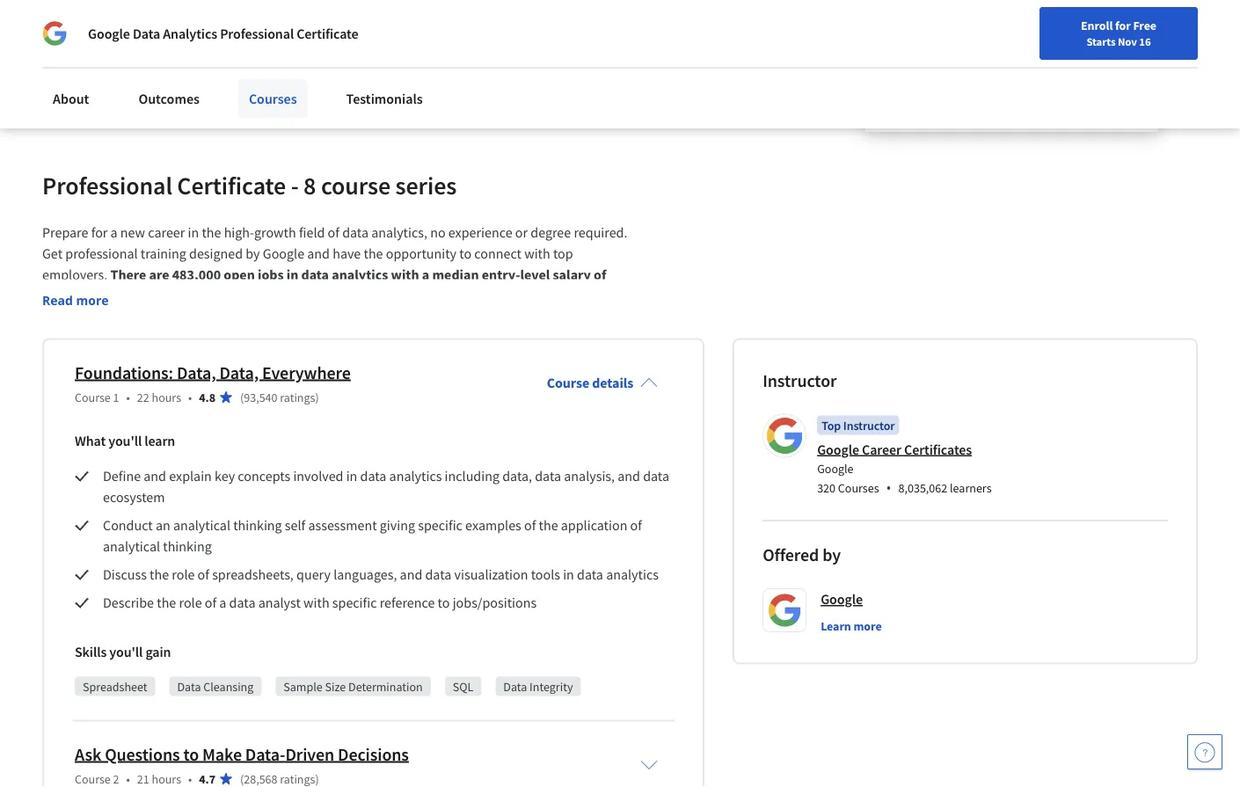 Task type: locate. For each thing, give the bounding box(es) containing it.
certificates
[[904, 441, 972, 458]]

a down opportunity
[[422, 266, 429, 284]]

1 vertical spatial for
[[91, 224, 108, 242]]

for inside enroll for free starts nov 16
[[1115, 18, 1131, 33]]

analysis,
[[564, 468, 615, 485]]

by right "offered"
[[823, 544, 841, 566]]

for for prepare
[[91, 224, 108, 242]]

professional right analytics
[[220, 25, 294, 42]]

top
[[553, 245, 573, 263]]

courses down add this credential to your linkedin profile, resume, or cv share it on social media and in your performance review
[[249, 90, 297, 107]]

of inside prepare for a new career in the high-growth field of data analytics, no experience or degree required. get professional training designed by google and have the opportunity to connect with top employers.
[[328, 224, 340, 242]]

ratings down the driven
[[280, 771, 315, 787]]

course for foundations: data, data, everywhere
[[75, 389, 111, 405]]

1 horizontal spatial by
[[823, 544, 841, 566]]

role for a
[[179, 594, 202, 612]]

add
[[72, 39, 95, 57]]

the inside conduct an analytical thinking self assessment giving specific examples of the application of analytical thinking
[[539, 517, 558, 534]]

1 vertical spatial analytics
[[389, 468, 442, 485]]

for
[[1115, 18, 1131, 33], [91, 224, 108, 242]]

0 vertical spatial analytics
[[332, 266, 388, 284]]

in inside prepare for a new career in the high-growth field of data analytics, no experience or degree required. get professional training designed by google and have the opportunity to connect with top employers.
[[188, 224, 199, 242]]

for up 'professional'
[[91, 224, 108, 242]]

1 vertical spatial specific
[[332, 594, 377, 612]]

0 vertical spatial or
[[378, 39, 391, 57]]

93,540
[[244, 389, 278, 405]]

320
[[817, 480, 836, 496]]

google down growth
[[263, 245, 304, 263]]

course 2 • 21 hours •
[[75, 771, 192, 787]]

of right salary
[[594, 266, 606, 284]]

in down linkedin
[[240, 60, 251, 78]]

analytics down application
[[606, 566, 659, 584]]

4.8
[[199, 389, 216, 405]]

training
[[141, 245, 186, 263]]

application
[[561, 517, 628, 534]]

2 horizontal spatial with
[[524, 245, 550, 263]]

8
[[304, 170, 316, 201]]

• left 8,035,062 in the right of the page
[[886, 479, 892, 498]]

thinking
[[233, 517, 282, 534], [163, 538, 212, 556]]

google data analytics professional certificate
[[88, 25, 358, 42]]

data up the have
[[342, 224, 369, 242]]

google link
[[821, 589, 863, 610]]

1 vertical spatial or
[[515, 224, 528, 242]]

outcomes link
[[128, 79, 210, 118]]

of right field
[[328, 224, 340, 242]]

a
[[110, 224, 118, 242], [422, 266, 429, 284], [219, 594, 226, 612]]

1 vertical spatial instructor
[[843, 417, 895, 433]]

a down spreadsheets,
[[219, 594, 226, 612]]

involved
[[293, 468, 343, 485]]

1 horizontal spatial instructor
[[843, 417, 895, 433]]

1 ( from the top
[[240, 389, 244, 405]]

2 vertical spatial a
[[219, 594, 226, 612]]

0 vertical spatial professional
[[220, 25, 294, 42]]

instructor inside top instructor google career certificates google 320 courses • 8,035,062 learners
[[843, 417, 895, 433]]

0 vertical spatial for
[[1115, 18, 1131, 33]]

conduct an analytical thinking self assessment giving specific examples of the application of analytical thinking
[[103, 517, 645, 556]]

and
[[215, 60, 237, 78], [307, 245, 330, 263], [144, 468, 166, 485], [618, 468, 640, 485], [400, 566, 422, 584]]

specific down languages,
[[332, 594, 377, 612]]

in right jobs
[[287, 266, 298, 284]]

0 vertical spatial )
[[315, 389, 319, 405]]

role for spreadsheets,
[[172, 566, 195, 584]]

analytics up giving
[[389, 468, 442, 485]]

0 horizontal spatial more
[[76, 292, 109, 308]]

certificate up 'performance'
[[297, 25, 358, 42]]

)
[[315, 389, 319, 405], [315, 771, 319, 787]]

professional certificate - 8 course series
[[42, 170, 457, 201]]

skills you'll gain
[[75, 644, 171, 661]]

google up it
[[88, 25, 130, 42]]

1 vertical spatial with
[[391, 266, 419, 284]]

the right the describe
[[157, 594, 176, 612]]

in right tools
[[563, 566, 574, 584]]

course inside dropdown button
[[547, 374, 590, 392]]

learn more button
[[821, 617, 882, 635]]

determination
[[348, 679, 423, 695]]

data right tools
[[577, 566, 603, 584]]

or left degree
[[515, 224, 528, 242]]

0 horizontal spatial a
[[110, 224, 118, 242]]

google inside prepare for a new career in the high-growth field of data analytics, no experience or degree required. get professional training designed by google and have the opportunity to connect with top employers.
[[263, 245, 304, 263]]

0 horizontal spatial thinking
[[163, 538, 212, 556]]

1 vertical spatial professional
[[42, 170, 172, 201]]

or inside add this credential to your linkedin profile, resume, or cv share it on social media and in your performance review
[[378, 39, 391, 57]]

google image
[[42, 21, 67, 46]]

you'll left learn
[[108, 432, 142, 450]]

professional up new
[[42, 170, 172, 201]]

1 vertical spatial ratings
[[280, 771, 315, 787]]

1 horizontal spatial for
[[1115, 18, 1131, 33]]

of right application
[[630, 517, 642, 534]]

$92,000.¹
[[42, 287, 101, 305]]

to up the media
[[185, 39, 197, 57]]

you'll for gain
[[109, 644, 143, 661]]

google up 320
[[817, 461, 854, 477]]

analytics inside define and explain key concepts involved in data analytics including data, data analysis, and data ecosystem
[[389, 468, 442, 485]]

specific inside conduct an analytical thinking self assessment giving specific examples of the application of analytical thinking
[[418, 517, 463, 534]]

are
[[149, 266, 169, 284]]

( for everywhere
[[240, 389, 244, 405]]

2 hours from the top
[[152, 771, 181, 787]]

ratings for make
[[280, 771, 315, 787]]

in right "career"
[[188, 224, 199, 242]]

the left application
[[539, 517, 558, 534]]

data left integrity
[[503, 679, 527, 695]]

you'll
[[108, 432, 142, 450], [109, 644, 143, 661]]

or left cv
[[378, 39, 391, 57]]

0 vertical spatial more
[[76, 292, 109, 308]]

your up the media
[[200, 39, 227, 57]]

describe
[[103, 594, 154, 612]]

analytical
[[173, 517, 230, 534], [103, 538, 160, 556]]

foundations: data, data, everywhere
[[75, 362, 351, 384]]

key
[[215, 468, 235, 485]]

1 vertical spatial (
[[240, 771, 244, 787]]

data up giving
[[360, 468, 387, 485]]

help center image
[[1195, 742, 1216, 763]]

and down field
[[307, 245, 330, 263]]

hours right 21
[[152, 771, 181, 787]]

0 horizontal spatial or
[[378, 39, 391, 57]]

sample
[[284, 679, 323, 695]]

1 horizontal spatial your
[[254, 60, 281, 78]]

data up social
[[133, 25, 160, 42]]

describe the role of a data analyst with specific reference to jobs/positions
[[103, 594, 537, 612]]

28,568
[[244, 771, 278, 787]]

more right "learn"
[[854, 618, 882, 634]]

analytics down the have
[[332, 266, 388, 284]]

) for everywhere
[[315, 389, 319, 405]]

1 vertical spatial thinking
[[163, 538, 212, 556]]

1 horizontal spatial thinking
[[233, 517, 282, 534]]

2 horizontal spatial a
[[422, 266, 429, 284]]

the right the have
[[364, 245, 383, 263]]

courses right 320
[[838, 480, 879, 496]]

course left 2
[[75, 771, 111, 787]]

role
[[172, 566, 195, 584], [179, 594, 202, 612]]

certificate up high- on the top left of page
[[177, 170, 286, 201]]

make
[[202, 743, 242, 765]]

more inside button
[[854, 618, 882, 634]]

0 vertical spatial courses
[[249, 90, 297, 107]]

languages,
[[334, 566, 397, 584]]

1 hours from the top
[[152, 389, 181, 405]]

1 ratings from the top
[[280, 389, 315, 405]]

1 horizontal spatial courses
[[838, 480, 879, 496]]

new
[[120, 224, 145, 242]]

analytical down conduct
[[103, 538, 160, 556]]

the right discuss
[[150, 566, 169, 584]]

analytics,
[[371, 224, 427, 242]]

by inside prepare for a new career in the high-growth field of data analytics, no experience or degree required. get professional training designed by google and have the opportunity to connect with top employers.
[[246, 245, 260, 263]]

analytics
[[332, 266, 388, 284], [389, 468, 442, 485], [606, 566, 659, 584]]

data, up 4.8
[[177, 362, 216, 384]]

2 ratings from the top
[[280, 771, 315, 787]]

discuss
[[103, 566, 147, 584]]

( right 4.8
[[240, 389, 244, 405]]

None search field
[[251, 11, 541, 46]]

professional
[[65, 245, 138, 263]]

by
[[246, 245, 260, 263], [823, 544, 841, 566]]

ask
[[75, 743, 101, 765]]

data inside prepare for a new career in the high-growth field of data analytics, no experience or degree required. get professional training designed by google and have the opportunity to connect with top employers.
[[342, 224, 369, 242]]

field
[[299, 224, 325, 242]]

1 ) from the top
[[315, 389, 319, 405]]

more inside button
[[76, 292, 109, 308]]

with down query
[[304, 594, 330, 612]]

0 vertical spatial certificate
[[297, 25, 358, 42]]

0 vertical spatial specific
[[418, 517, 463, 534]]

learn
[[821, 618, 851, 634]]

thinking down an
[[163, 538, 212, 556]]

data, up 93,540
[[219, 362, 259, 384]]

google career certificates image
[[765, 417, 804, 455]]

no
[[430, 224, 446, 242]]

0 horizontal spatial data
[[133, 25, 160, 42]]

to up median
[[459, 245, 472, 263]]

your down linkedin
[[254, 60, 281, 78]]

learn more
[[821, 618, 882, 634]]

high-
[[224, 224, 254, 242]]

offered by
[[763, 544, 841, 566]]

role right the describe
[[179, 594, 202, 612]]

certificate
[[297, 25, 358, 42], [177, 170, 286, 201]]

1 vertical spatial by
[[823, 544, 841, 566]]

0 horizontal spatial analytical
[[103, 538, 160, 556]]

thinking left "self"
[[233, 517, 282, 534]]

enroll
[[1081, 18, 1113, 33]]

or
[[378, 39, 391, 57], [515, 224, 528, 242]]

0 horizontal spatial analytics
[[332, 266, 388, 284]]

with up level
[[524, 245, 550, 263]]

0 horizontal spatial specific
[[332, 594, 377, 612]]

1 horizontal spatial data
[[177, 679, 201, 695]]

0 vertical spatial hours
[[152, 389, 181, 405]]

1 horizontal spatial specific
[[418, 517, 463, 534]]

more down employers.
[[76, 292, 109, 308]]

2 ) from the top
[[315, 771, 319, 787]]

0 vertical spatial analytical
[[173, 517, 230, 534]]

0 horizontal spatial your
[[200, 39, 227, 57]]

for up nov
[[1115, 18, 1131, 33]]

0 horizontal spatial for
[[91, 224, 108, 242]]

(
[[240, 389, 244, 405], [240, 771, 244, 787]]

( down ask questions to make data-driven decisions
[[240, 771, 244, 787]]

specific right giving
[[418, 517, 463, 534]]

hours right 22 on the left
[[152, 389, 181, 405]]

0 horizontal spatial data,
[[177, 362, 216, 384]]

to inside prepare for a new career in the high-growth field of data analytics, no experience or degree required. get professional training designed by google and have the opportunity to connect with top employers.
[[459, 245, 472, 263]]

0 horizontal spatial professional
[[42, 170, 172, 201]]

• left 4.7
[[188, 771, 192, 787]]

in inside add this credential to your linkedin profile, resume, or cv share it on social media and in your performance review
[[240, 60, 251, 78]]

courses
[[249, 90, 297, 107], [838, 480, 879, 496]]

you'll left gain
[[109, 644, 143, 661]]

course left 1
[[75, 389, 111, 405]]

course left details at the top
[[547, 374, 590, 392]]

0 horizontal spatial certificate
[[177, 170, 286, 201]]

and right the media
[[215, 60, 237, 78]]

data down field
[[301, 266, 329, 284]]

there
[[110, 266, 146, 284]]

0 horizontal spatial with
[[304, 594, 330, 612]]

get
[[42, 245, 63, 263]]

1 horizontal spatial professional
[[220, 25, 294, 42]]

for inside prepare for a new career in the high-growth field of data analytics, no experience or degree required. get professional training designed by google and have the opportunity to connect with top employers.
[[91, 224, 108, 242]]

what
[[75, 432, 106, 450]]

0 horizontal spatial by
[[246, 245, 260, 263]]

starts
[[1087, 34, 1116, 48]]

0 vertical spatial your
[[200, 39, 227, 57]]

2 data, from the left
[[219, 362, 259, 384]]

hours for questions
[[152, 771, 181, 787]]

analytical right an
[[173, 517, 230, 534]]

conduct
[[103, 517, 153, 534]]

1 horizontal spatial with
[[391, 266, 419, 284]]

) down the driven
[[315, 771, 319, 787]]

and up ecosystem on the left of the page
[[144, 468, 166, 485]]

1 vertical spatial courses
[[838, 480, 879, 496]]

1 vertical spatial you'll
[[109, 644, 143, 661]]

2 horizontal spatial data
[[503, 679, 527, 695]]

data left cleansing
[[177, 679, 201, 695]]

16
[[1139, 34, 1151, 48]]

1 horizontal spatial more
[[854, 618, 882, 634]]

data
[[133, 25, 160, 42], [177, 679, 201, 695], [503, 679, 527, 695]]

and up reference
[[400, 566, 422, 584]]

0 vertical spatial role
[[172, 566, 195, 584]]

to
[[185, 39, 197, 57], [459, 245, 472, 263], [438, 594, 450, 612], [183, 743, 199, 765]]

define and explain key concepts involved in data analytics including data, data analysis, and data ecosystem
[[103, 468, 672, 506]]

0 vertical spatial with
[[524, 245, 550, 263]]

with down opportunity
[[391, 266, 419, 284]]

role right discuss
[[172, 566, 195, 584]]

details
[[592, 374, 634, 392]]

1 horizontal spatial analytics
[[389, 468, 442, 485]]

1 vertical spatial )
[[315, 771, 319, 787]]

instructor up career
[[843, 417, 895, 433]]

483,000
[[172, 266, 221, 284]]

0 vertical spatial ratings
[[280, 389, 315, 405]]

0 vertical spatial a
[[110, 224, 118, 242]]

1 vertical spatial hours
[[152, 771, 181, 787]]

for for enroll
[[1115, 18, 1131, 33]]

more for read more
[[76, 292, 109, 308]]

instructor
[[763, 370, 837, 392], [843, 417, 895, 433]]

by up open on the top
[[246, 245, 260, 263]]

0 vertical spatial (
[[240, 389, 244, 405]]

read
[[42, 292, 73, 308]]

1 vertical spatial certificate
[[177, 170, 286, 201]]

) down everywhere on the top
[[315, 389, 319, 405]]

2 vertical spatial analytics
[[606, 566, 659, 584]]

0 vertical spatial you'll
[[108, 432, 142, 450]]

1 horizontal spatial a
[[219, 594, 226, 612]]

google down top
[[817, 441, 859, 458]]

in right involved
[[346, 468, 357, 485]]

a left new
[[110, 224, 118, 242]]

1 vertical spatial a
[[422, 266, 429, 284]]

a inside prepare for a new career in the high-growth field of data analytics, no experience or degree required. get professional training designed by google and have the opportunity to connect with top employers.
[[110, 224, 118, 242]]

2 ( from the top
[[240, 771, 244, 787]]

more for learn more
[[854, 618, 882, 634]]

menu item
[[904, 18, 1017, 75]]

instructor up top
[[763, 370, 837, 392]]

ratings down everywhere on the top
[[280, 389, 315, 405]]

the up designed
[[202, 224, 221, 242]]

0 vertical spatial by
[[246, 245, 260, 263]]

1 horizontal spatial data,
[[219, 362, 259, 384]]

1 vertical spatial role
[[179, 594, 202, 612]]

1 horizontal spatial or
[[515, 224, 528, 242]]

of right examples
[[524, 517, 536, 534]]

assessment
[[308, 517, 377, 534]]

growth
[[254, 224, 296, 242]]

review
[[362, 60, 401, 78]]

1 vertical spatial more
[[854, 618, 882, 634]]

0 horizontal spatial instructor
[[763, 370, 837, 392]]

0 vertical spatial thinking
[[233, 517, 282, 534]]



Task type: vqa. For each thing, say whether or not it's contained in the screenshot.
"Decisions"
yes



Task type: describe. For each thing, give the bounding box(es) containing it.
concepts
[[238, 468, 290, 485]]

1 vertical spatial your
[[254, 60, 281, 78]]

analytics
[[163, 25, 217, 42]]

driven
[[285, 743, 334, 765]]

offered
[[763, 544, 819, 566]]

1 data, from the left
[[177, 362, 216, 384]]

open
[[224, 266, 255, 284]]

or inside prepare for a new career in the high-growth field of data analytics, no experience or degree required. get professional training designed by google and have the opportunity to connect with top employers.
[[515, 224, 528, 242]]

1 horizontal spatial certificate
[[297, 25, 358, 42]]

everywhere
[[262, 362, 351, 384]]

• right 2
[[126, 771, 130, 787]]

define
[[103, 468, 141, 485]]

level
[[520, 266, 550, 284]]

of left spreadsheets,
[[198, 566, 209, 584]]

22
[[137, 389, 149, 405]]

have
[[333, 245, 361, 263]]

sample size determination
[[284, 679, 423, 695]]

coursera career certificate image
[[866, 0, 1159, 131]]

4.7
[[199, 771, 216, 787]]

data right data,
[[535, 468, 561, 485]]

and right analysis,
[[618, 468, 640, 485]]

( 93,540 ratings )
[[240, 389, 319, 405]]

to inside add this credential to your linkedin profile, resume, or cv share it on social media and in your performance review
[[185, 39, 197, 57]]

resume,
[[328, 39, 375, 57]]

share
[[72, 60, 106, 78]]

coursera image
[[21, 14, 133, 42]]

a inside the there are 483,000 open jobs in data analytics with a median entry-level salary of $92,000.¹
[[422, 266, 429, 284]]

skills
[[75, 644, 107, 661]]

ratings for everywhere
[[280, 389, 315, 405]]

show notifications image
[[1036, 22, 1057, 43]]

data right analysis,
[[643, 468, 669, 485]]

course details
[[547, 374, 634, 392]]

it
[[109, 60, 117, 78]]

( for make
[[240, 771, 244, 787]]

• left 4.8
[[188, 389, 192, 405]]

career
[[862, 441, 902, 458]]

an
[[156, 517, 170, 534]]

entry-
[[482, 266, 520, 284]]

cleansing
[[203, 679, 254, 695]]

data inside the there are 483,000 open jobs in data analytics with a median entry-level salary of $92,000.¹
[[301, 266, 329, 284]]

foundations: data, data, everywhere link
[[75, 362, 351, 384]]

prepare
[[42, 224, 88, 242]]

data integrity
[[503, 679, 573, 695]]

about link
[[42, 79, 100, 118]]

courses inside top instructor google career certificates google 320 courses • 8,035,062 learners
[[838, 480, 879, 496]]

prepare for a new career in the high-growth field of data analytics, no experience or degree required. get professional training designed by google and have the opportunity to connect with top employers.
[[42, 224, 630, 284]]

8,035,062
[[899, 480, 948, 496]]

to right reference
[[438, 594, 450, 612]]

in inside the there are 483,000 open jobs in data analytics with a median entry-level salary of $92,000.¹
[[287, 266, 298, 284]]

degree
[[531, 224, 571, 242]]

sql
[[453, 679, 474, 695]]

course details button
[[533, 350, 672, 417]]

courses link
[[238, 79, 308, 118]]

credential
[[123, 39, 182, 57]]

decisions
[[338, 743, 409, 765]]

and inside add this credential to your linkedin profile, resume, or cv share it on social media and in your performance review
[[215, 60, 237, 78]]

21
[[137, 771, 149, 787]]

ask questions to make data-driven decisions
[[75, 743, 409, 765]]

) for make
[[315, 771, 319, 787]]

top
[[822, 417, 841, 433]]

median
[[432, 266, 479, 284]]

2 vertical spatial with
[[304, 594, 330, 612]]

• right 1
[[126, 389, 130, 405]]

0 horizontal spatial courses
[[249, 90, 297, 107]]

in inside define and explain key concepts involved in data analytics including data, data analysis, and data ecosystem
[[346, 468, 357, 485]]

required.
[[574, 224, 628, 242]]

career
[[148, 224, 185, 242]]

experience
[[448, 224, 513, 242]]

-
[[291, 170, 299, 201]]

1
[[113, 389, 119, 405]]

spreadsheet
[[83, 679, 147, 695]]

2
[[113, 771, 119, 787]]

you'll for learn
[[108, 432, 142, 450]]

data down spreadsheets,
[[229, 594, 256, 612]]

tools
[[531, 566, 560, 584]]

1 vertical spatial analytical
[[103, 538, 160, 556]]

of inside the there are 483,000 open jobs in data analytics with a median entry-level salary of $92,000.¹
[[594, 266, 606, 284]]

employers.
[[42, 266, 108, 284]]

media
[[175, 60, 212, 78]]

this
[[98, 39, 120, 57]]

• inside top instructor google career certificates google 320 courses • 8,035,062 learners
[[886, 479, 892, 498]]

google career certificates link
[[817, 441, 972, 458]]

gain
[[146, 644, 171, 661]]

ask questions to make data-driven decisions link
[[75, 743, 409, 765]]

size
[[325, 679, 346, 695]]

about
[[53, 90, 89, 107]]

data,
[[502, 468, 532, 485]]

questions
[[105, 743, 180, 765]]

google up "learn"
[[821, 591, 863, 608]]

cv
[[394, 39, 409, 57]]

testimonials link
[[336, 79, 433, 118]]

visualization
[[454, 566, 528, 584]]

0 vertical spatial instructor
[[763, 370, 837, 392]]

with inside prepare for a new career in the high-growth field of data analytics, no experience or degree required. get professional training designed by google and have the opportunity to connect with top employers.
[[524, 245, 550, 263]]

data for data integrity
[[503, 679, 527, 695]]

data cleansing
[[177, 679, 254, 695]]

top instructor google career certificates google 320 courses • 8,035,062 learners
[[817, 417, 992, 498]]

hours for data,
[[152, 389, 181, 405]]

spreadsheets,
[[212, 566, 294, 584]]

with inside the there are 483,000 open jobs in data analytics with a median entry-level salary of $92,000.¹
[[391, 266, 419, 284]]

read more
[[42, 292, 109, 308]]

data for data cleansing
[[177, 679, 201, 695]]

analytics inside the there are 483,000 open jobs in data analytics with a median entry-level salary of $92,000.¹
[[332, 266, 388, 284]]

and inside prepare for a new career in the high-growth field of data analytics, no experience or degree required. get professional training designed by google and have the opportunity to connect with top employers.
[[307, 245, 330, 263]]

enroll for free starts nov 16
[[1081, 18, 1157, 48]]

learn
[[145, 432, 175, 450]]

performance
[[284, 60, 359, 78]]

of down spreadsheets,
[[205, 594, 217, 612]]

course for ask questions to make data-driven decisions
[[75, 771, 111, 787]]

data up reference
[[425, 566, 452, 584]]

series
[[395, 170, 457, 201]]

1 horizontal spatial analytical
[[173, 517, 230, 534]]

2 horizontal spatial analytics
[[606, 566, 659, 584]]

free
[[1133, 18, 1157, 33]]

there are 483,000 open jobs in data analytics with a median entry-level salary of $92,000.¹
[[42, 266, 609, 305]]

to left the make
[[183, 743, 199, 765]]

learners
[[950, 480, 992, 496]]



